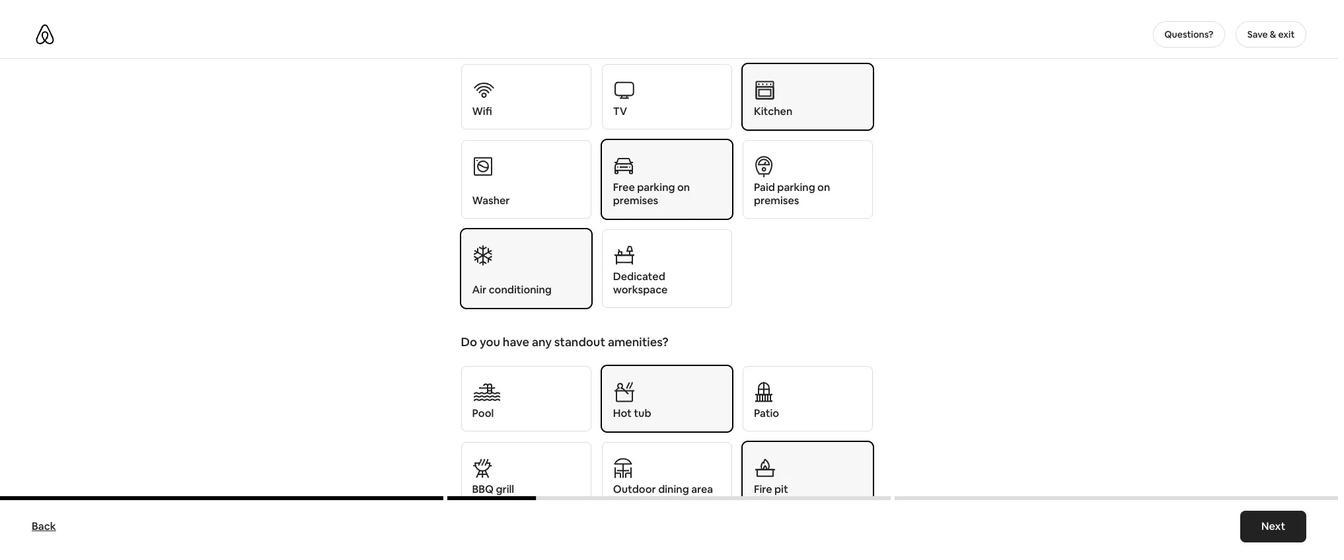 Task type: vqa. For each thing, say whether or not it's contained in the screenshot.
–
no



Task type: locate. For each thing, give the bounding box(es) containing it.
patio
[[754, 407, 780, 420]]

premises
[[613, 194, 659, 208], [754, 194, 800, 208]]

next button
[[1241, 511, 1307, 543]]

premises inside paid parking on premises
[[754, 194, 800, 208]]

do
[[461, 335, 477, 350]]

you
[[480, 335, 501, 350]]

on right the free
[[678, 180, 690, 194]]

2 parking from the left
[[778, 180, 816, 194]]

2 premises from the left
[[754, 194, 800, 208]]

hot tub
[[613, 407, 652, 420]]

on inside paid parking on premises
[[818, 180, 831, 194]]

0 horizontal spatial parking
[[637, 180, 675, 194]]

0 horizontal spatial on
[[678, 180, 690, 194]]

parking right paid
[[778, 180, 816, 194]]

1 horizontal spatial on
[[818, 180, 831, 194]]

premises inside free parking on premises
[[613, 194, 659, 208]]

premises for free
[[613, 194, 659, 208]]

1 horizontal spatial premises
[[754, 194, 800, 208]]

parking for paid
[[778, 180, 816, 194]]

bbq grill
[[472, 483, 515, 497]]

on
[[678, 180, 690, 194], [818, 180, 831, 194]]

conditioning
[[489, 283, 552, 297]]

on right paid
[[818, 180, 831, 194]]

paid
[[754, 180, 775, 194]]

standout
[[555, 335, 606, 350]]

1 on from the left
[[678, 180, 690, 194]]

save
[[1248, 28, 1269, 40]]

washer
[[472, 194, 510, 208]]

2 on from the left
[[818, 180, 831, 194]]

Pool button
[[461, 366, 592, 432]]

tv
[[613, 104, 628, 118]]

bbq
[[472, 483, 494, 497]]

parking inside paid parking on premises
[[778, 180, 816, 194]]

parking
[[637, 180, 675, 194], [778, 180, 816, 194]]

save & exit
[[1248, 28, 1295, 40]]

dining
[[659, 483, 689, 497]]

fire
[[754, 483, 773, 497]]

workspace
[[613, 283, 668, 297]]

kitchen
[[754, 104, 793, 118]]

Patio button
[[743, 366, 873, 432]]

1 horizontal spatial parking
[[778, 180, 816, 194]]

on inside free parking on premises
[[678, 180, 690, 194]]

1 premises from the left
[[613, 194, 659, 208]]

0 horizontal spatial premises
[[613, 194, 659, 208]]

Free parking on premises button
[[602, 140, 733, 219]]

1 parking from the left
[[637, 180, 675, 194]]

save & exit button
[[1236, 21, 1307, 48]]

parking inside free parking on premises
[[637, 180, 675, 194]]

outdoor
[[613, 483, 656, 497]]

parking right the free
[[637, 180, 675, 194]]

&
[[1271, 28, 1277, 40]]

air
[[472, 283, 487, 297]]

parking for free
[[637, 180, 675, 194]]

Washer button
[[461, 140, 592, 219]]

area
[[692, 483, 713, 497]]

outdoor dining area
[[613, 483, 713, 497]]



Task type: describe. For each thing, give the bounding box(es) containing it.
wifi
[[472, 104, 492, 118]]

questions? button
[[1153, 21, 1226, 48]]

pool
[[472, 407, 494, 420]]

Fire pit button
[[743, 442, 873, 508]]

Paid parking on premises button
[[743, 140, 873, 219]]

BBQ grill button
[[461, 442, 592, 508]]

Kitchen button
[[743, 64, 873, 130]]

fire pit
[[754, 483, 789, 497]]

Wifi button
[[461, 64, 592, 130]]

free
[[613, 180, 635, 194]]

next
[[1262, 520, 1286, 534]]

dedicated
[[613, 270, 666, 284]]

Air conditioning button
[[461, 229, 592, 308]]

hot
[[613, 407, 632, 420]]

paid parking on premises
[[754, 180, 831, 208]]

grill
[[496, 483, 515, 497]]

on for paid parking on premises
[[818, 180, 831, 194]]

back button
[[25, 514, 63, 540]]

questions?
[[1165, 28, 1214, 40]]

dedicated workspace
[[613, 270, 668, 297]]

any
[[532, 335, 552, 350]]

tub
[[634, 407, 652, 420]]

air conditioning
[[472, 283, 552, 297]]

Dedicated workspace button
[[602, 229, 733, 308]]

amenities?
[[608, 335, 669, 350]]

exit
[[1279, 28, 1295, 40]]

pit
[[775, 483, 789, 497]]

TV button
[[602, 64, 733, 130]]

Hot tub button
[[602, 366, 733, 432]]

on for free parking on premises
[[678, 180, 690, 194]]

have
[[503, 335, 530, 350]]

premises for paid
[[754, 194, 800, 208]]

do you have any standout amenities?
[[461, 335, 669, 350]]

back
[[32, 520, 56, 534]]

free parking on premises
[[613, 180, 690, 208]]

Outdoor dining area button
[[602, 442, 733, 508]]



